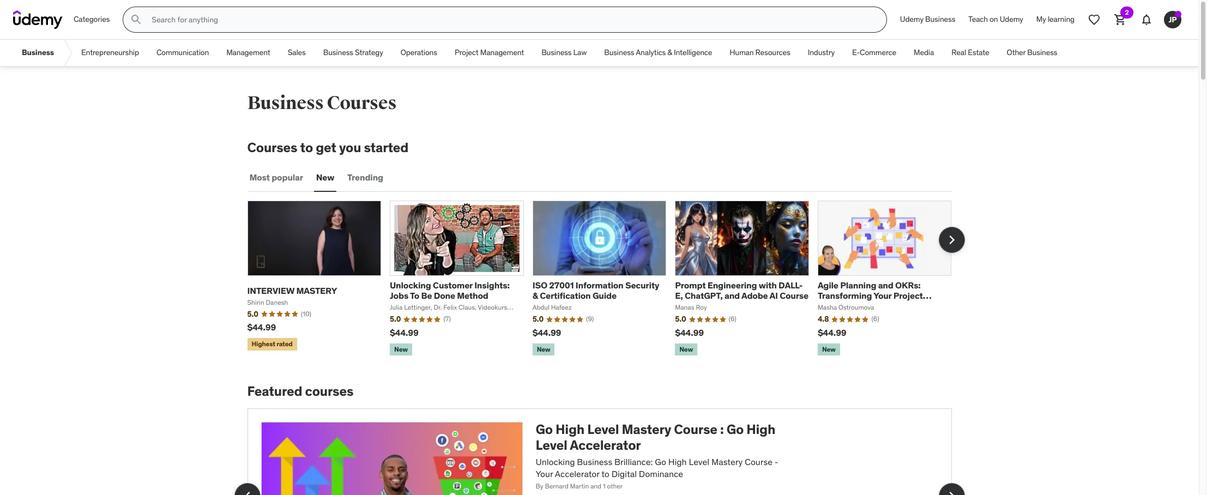 Task type: describe. For each thing, give the bounding box(es) containing it.
Search for anything text field
[[150, 10, 873, 29]]

analytics
[[636, 48, 666, 57]]

prompt engineering with dall- e, chatgpt, and adobe ai course link
[[675, 280, 809, 301]]

your inside agile planning and okrs: transforming your project outcomes
[[874, 290, 892, 301]]

mastery
[[296, 285, 337, 296]]

teach on udemy
[[969, 14, 1023, 24]]

0 horizontal spatial high
[[556, 421, 585, 438]]

human resources
[[730, 48, 790, 57]]

transforming
[[818, 290, 872, 301]]

media link
[[905, 40, 943, 66]]

dominance
[[639, 468, 683, 479]]

business analytics & intelligence
[[604, 48, 712, 57]]

1 horizontal spatial go
[[655, 456, 666, 467]]

industry link
[[799, 40, 844, 66]]

business left analytics
[[604, 48, 634, 57]]

0 vertical spatial mastery
[[622, 421, 671, 438]]

featured
[[247, 383, 302, 400]]

get
[[316, 139, 336, 156]]

udemy business link
[[894, 7, 962, 33]]

and inside go high level mastery course : go high level accelerator unlocking business brilliance: go high level mastery course - your accelerator to digital dominance by bernard martin and 1 other
[[591, 482, 601, 490]]

with
[[759, 280, 777, 291]]

started
[[364, 139, 409, 156]]

certification
[[540, 290, 591, 301]]

business strategy
[[323, 48, 383, 57]]

dall-
[[779, 280, 803, 291]]

communication link
[[148, 40, 218, 66]]

interview  mastery link
[[247, 285, 337, 296]]

arrow pointing to subcategory menu links image
[[63, 40, 73, 66]]

business courses
[[247, 92, 397, 115]]

sales
[[288, 48, 306, 57]]

project management
[[455, 48, 524, 57]]

strategy
[[355, 48, 383, 57]]

& inside iso 27001 information security & certification guide
[[533, 290, 538, 301]]

2
[[1125, 8, 1129, 16]]

business left "arrow pointing to subcategory menu links" image at the left of the page
[[22, 48, 54, 57]]

iso
[[533, 280, 547, 291]]

learning
[[1048, 14, 1075, 24]]

trending
[[347, 172, 383, 183]]

outcomes
[[818, 301, 860, 312]]

business strategy link
[[314, 40, 392, 66]]

to
[[410, 290, 419, 301]]

new
[[316, 172, 334, 183]]

other
[[607, 482, 623, 490]]

most
[[249, 172, 270, 183]]

new button
[[314, 165, 337, 191]]

iso 27001 information security & certification guide link
[[533, 280, 659, 301]]

you
[[339, 139, 361, 156]]

planning
[[840, 280, 876, 291]]

guide
[[593, 290, 617, 301]]

intelligence
[[674, 48, 712, 57]]

0 horizontal spatial go
[[536, 421, 553, 438]]

categories
[[74, 14, 110, 24]]

teach
[[969, 14, 988, 24]]

1 horizontal spatial mastery
[[712, 456, 743, 467]]

most popular
[[249, 172, 303, 183]]

other
[[1007, 48, 1026, 57]]

real
[[952, 48, 966, 57]]

operations
[[401, 48, 437, 57]]

unlocking inside unlocking customer insights: jobs to be done method
[[390, 280, 431, 291]]

1 horizontal spatial level
[[587, 421, 619, 438]]

method
[[457, 290, 488, 301]]

my
[[1036, 14, 1046, 24]]

agile planning and okrs: transforming your project outcomes
[[818, 280, 923, 312]]

e-
[[852, 48, 860, 57]]

human
[[730, 48, 754, 57]]

1 vertical spatial accelerator
[[555, 468, 600, 479]]

2 management from the left
[[480, 48, 524, 57]]

information
[[576, 280, 624, 291]]

1 horizontal spatial high
[[668, 456, 687, 467]]

2 next image from the top
[[943, 487, 961, 495]]

submit search image
[[130, 13, 143, 26]]

on
[[990, 14, 998, 24]]

most popular button
[[247, 165, 305, 191]]

other business link
[[998, 40, 1066, 66]]

unlocking customer insights: jobs to be done method link
[[390, 280, 510, 301]]

chatgpt,
[[685, 290, 723, 301]]

1 horizontal spatial &
[[668, 48, 672, 57]]

sales link
[[279, 40, 314, 66]]

-
[[775, 456, 778, 467]]

2 horizontal spatial go
[[727, 421, 744, 438]]

business law
[[542, 48, 587, 57]]

courses
[[305, 383, 354, 400]]

jp link
[[1160, 7, 1186, 33]]

udemy business
[[900, 14, 956, 24]]

1 udemy from the left
[[900, 14, 924, 24]]

unlocking customer insights: jobs to be done method
[[390, 280, 510, 301]]

trending button
[[345, 165, 386, 191]]

:
[[720, 421, 724, 438]]



Task type: locate. For each thing, give the bounding box(es) containing it.
your inside go high level mastery course : go high level accelerator unlocking business brilliance: go high level mastery course - your accelerator to digital dominance by bernard martin and 1 other
[[536, 468, 553, 479]]

your
[[874, 290, 892, 301], [536, 468, 553, 479]]

and inside agile planning and okrs: transforming your project outcomes
[[878, 280, 894, 291]]

0 horizontal spatial courses
[[247, 139, 297, 156]]

industry
[[808, 48, 835, 57]]

and
[[878, 280, 894, 291], [725, 290, 740, 301], [591, 482, 601, 490]]

real estate link
[[943, 40, 998, 66]]

0 horizontal spatial udemy
[[900, 14, 924, 24]]

unlocking up 'bernard'
[[536, 456, 575, 467]]

by
[[536, 482, 543, 490]]

security
[[625, 280, 659, 291]]

& right analytics
[[668, 48, 672, 57]]

1 next image from the top
[[943, 231, 961, 249]]

courses up you
[[327, 92, 397, 115]]

e-commerce link
[[844, 40, 905, 66]]

digital
[[612, 468, 637, 479]]

engineering
[[708, 280, 757, 291]]

to
[[300, 139, 313, 156], [602, 468, 610, 479]]

udemy image
[[13, 10, 63, 29]]

agile planning and okrs: transforming your project outcomes link
[[818, 280, 932, 312]]

1 horizontal spatial and
[[725, 290, 740, 301]]

prompt engineering with dall- e, chatgpt, and adobe ai course
[[675, 280, 809, 301]]

& left 27001
[[533, 290, 538, 301]]

interview
[[247, 285, 294, 296]]

bernard
[[545, 482, 569, 490]]

management link
[[218, 40, 279, 66]]

1 vertical spatial courses
[[247, 139, 297, 156]]

other business
[[1007, 48, 1058, 57]]

jobs
[[390, 290, 408, 301]]

1 horizontal spatial unlocking
[[536, 456, 575, 467]]

1
[[603, 482, 606, 490]]

udemy
[[900, 14, 924, 24], [1000, 14, 1023, 24]]

0 vertical spatial unlocking
[[390, 280, 431, 291]]

0 horizontal spatial level
[[536, 437, 567, 454]]

0 vertical spatial carousel element
[[247, 201, 965, 358]]

carousel element containing unlocking customer insights: jobs to be done method
[[247, 201, 965, 358]]

real estate
[[952, 48, 989, 57]]

carousel element containing go high level mastery course : go high level accelerator
[[234, 408, 965, 495]]

and left okrs:
[[878, 280, 894, 291]]

accelerator up martin
[[555, 468, 600, 479]]

courses up most popular
[[247, 139, 297, 156]]

1 vertical spatial carousel element
[[234, 408, 965, 495]]

business left "strategy" at the left of the page
[[323, 48, 353, 57]]

1 horizontal spatial udemy
[[1000, 14, 1023, 24]]

course right ai
[[780, 290, 809, 301]]

1 vertical spatial to
[[602, 468, 610, 479]]

teach on udemy link
[[962, 7, 1030, 33]]

insights:
[[474, 280, 510, 291]]

1 horizontal spatial courses
[[327, 92, 397, 115]]

jp
[[1169, 15, 1177, 24]]

0 vertical spatial project
[[455, 48, 479, 57]]

management left sales
[[226, 48, 270, 57]]

high
[[556, 421, 585, 438], [747, 421, 776, 438], [668, 456, 687, 467]]

your up by
[[536, 468, 553, 479]]

interview  mastery
[[247, 285, 337, 296]]

next image
[[943, 231, 961, 249], [943, 487, 961, 495]]

unlocking inside go high level mastery course : go high level accelerator unlocking business brilliance: go high level mastery course - your accelerator to digital dominance by bernard martin and 1 other
[[536, 456, 575, 467]]

iso 27001 information security & certification guide
[[533, 280, 659, 301]]

e,
[[675, 290, 683, 301]]

project right planning
[[894, 290, 923, 301]]

&
[[668, 48, 672, 57], [533, 290, 538, 301]]

0 horizontal spatial unlocking
[[390, 280, 431, 291]]

project right operations at top left
[[455, 48, 479, 57]]

2 horizontal spatial high
[[747, 421, 776, 438]]

unlocking left done
[[390, 280, 431, 291]]

business left law
[[542, 48, 572, 57]]

management down search for anything text box
[[480, 48, 524, 57]]

udemy right the on
[[1000, 14, 1023, 24]]

my learning link
[[1030, 7, 1081, 33]]

business up media
[[925, 14, 956, 24]]

business right other
[[1027, 48, 1058, 57]]

business law link
[[533, 40, 596, 66]]

popular
[[272, 172, 303, 183]]

mastery up brilliance:
[[622, 421, 671, 438]]

customer
[[433, 280, 473, 291]]

1 horizontal spatial to
[[602, 468, 610, 479]]

wishlist image
[[1088, 13, 1101, 26]]

your left okrs:
[[874, 290, 892, 301]]

courses
[[327, 92, 397, 115], [247, 139, 297, 156]]

business up 1
[[577, 456, 612, 467]]

carousel element
[[247, 201, 965, 358], [234, 408, 965, 495]]

course left ':'
[[674, 421, 717, 438]]

mastery
[[622, 421, 671, 438], [712, 456, 743, 467]]

0 horizontal spatial to
[[300, 139, 313, 156]]

0 horizontal spatial &
[[533, 290, 538, 301]]

media
[[914, 48, 934, 57]]

0 horizontal spatial and
[[591, 482, 601, 490]]

2 horizontal spatial level
[[689, 456, 709, 467]]

1 vertical spatial course
[[674, 421, 717, 438]]

1 management from the left
[[226, 48, 270, 57]]

0 vertical spatial course
[[780, 290, 809, 301]]

done
[[434, 290, 455, 301]]

2 link
[[1107, 7, 1134, 33]]

be
[[421, 290, 432, 301]]

2 udemy from the left
[[1000, 14, 1023, 24]]

go high level mastery course : go high level accelerator unlocking business brilliance: go high level mastery course - your accelerator to digital dominance by bernard martin and 1 other
[[536, 421, 778, 490]]

categories button
[[67, 7, 116, 33]]

and left adobe
[[725, 290, 740, 301]]

commerce
[[860, 48, 897, 57]]

and inside prompt engineering with dall- e, chatgpt, and adobe ai course
[[725, 290, 740, 301]]

you have alerts image
[[1175, 11, 1182, 17]]

level
[[587, 421, 619, 438], [536, 437, 567, 454], [689, 456, 709, 467]]

1 horizontal spatial project
[[894, 290, 923, 301]]

go
[[536, 421, 553, 438], [727, 421, 744, 438], [655, 456, 666, 467]]

okrs:
[[895, 280, 921, 291]]

adobe
[[742, 290, 768, 301]]

0 horizontal spatial management
[[226, 48, 270, 57]]

1 vertical spatial mastery
[[712, 456, 743, 467]]

0 vertical spatial &
[[668, 48, 672, 57]]

1 vertical spatial project
[[894, 290, 923, 301]]

0 vertical spatial courses
[[327, 92, 397, 115]]

1 vertical spatial unlocking
[[536, 456, 575, 467]]

shopping cart with 2 items image
[[1114, 13, 1127, 26]]

0 horizontal spatial course
[[674, 421, 717, 438]]

1 vertical spatial &
[[533, 290, 538, 301]]

my learning
[[1036, 14, 1075, 24]]

notifications image
[[1140, 13, 1153, 26]]

0 horizontal spatial project
[[455, 48, 479, 57]]

prompt
[[675, 280, 706, 291]]

2 horizontal spatial course
[[780, 290, 809, 301]]

featured courses
[[247, 383, 354, 400]]

accelerator up brilliance:
[[570, 437, 641, 454]]

0 vertical spatial to
[[300, 139, 313, 156]]

0 horizontal spatial mastery
[[622, 421, 671, 438]]

27001
[[549, 280, 574, 291]]

2 horizontal spatial and
[[878, 280, 894, 291]]

martin
[[570, 482, 589, 490]]

resources
[[756, 48, 790, 57]]

course left '-'
[[745, 456, 773, 467]]

and left 1
[[591, 482, 601, 490]]

management
[[226, 48, 270, 57], [480, 48, 524, 57]]

0 vertical spatial accelerator
[[570, 437, 641, 454]]

1 horizontal spatial management
[[480, 48, 524, 57]]

to up 1
[[602, 468, 610, 479]]

law
[[573, 48, 587, 57]]

e-commerce
[[852, 48, 897, 57]]

2 vertical spatial course
[[745, 456, 773, 467]]

entrepreneurship
[[81, 48, 139, 57]]

business down sales link
[[247, 92, 324, 115]]

1 vertical spatial next image
[[943, 487, 961, 495]]

business inside go high level mastery course : go high level accelerator unlocking business brilliance: go high level mastery course - your accelerator to digital dominance by bernard martin and 1 other
[[577, 456, 612, 467]]

estate
[[968, 48, 989, 57]]

udemy up media
[[900, 14, 924, 24]]

0 vertical spatial next image
[[943, 231, 961, 249]]

course inside prompt engineering with dall- e, chatgpt, and adobe ai course
[[780, 290, 809, 301]]

0 vertical spatial your
[[874, 290, 892, 301]]

1 horizontal spatial your
[[874, 290, 892, 301]]

1 horizontal spatial course
[[745, 456, 773, 467]]

project inside agile planning and okrs: transforming your project outcomes
[[894, 290, 923, 301]]

business link
[[13, 40, 63, 66]]

1 vertical spatial your
[[536, 468, 553, 479]]

business analytics & intelligence link
[[596, 40, 721, 66]]

mastery down ':'
[[712, 456, 743, 467]]

courses to get you started
[[247, 139, 409, 156]]

brilliance:
[[615, 456, 653, 467]]

0 horizontal spatial your
[[536, 468, 553, 479]]

previous image
[[239, 487, 256, 495]]

communication
[[156, 48, 209, 57]]

to inside go high level mastery course : go high level accelerator unlocking business brilliance: go high level mastery course - your accelerator to digital dominance by bernard martin and 1 other
[[602, 468, 610, 479]]

to left get
[[300, 139, 313, 156]]

project
[[455, 48, 479, 57], [894, 290, 923, 301]]

agile
[[818, 280, 839, 291]]

entrepreneurship link
[[73, 40, 148, 66]]



Task type: vqa. For each thing, say whether or not it's contained in the screenshot.
Business Law link
yes



